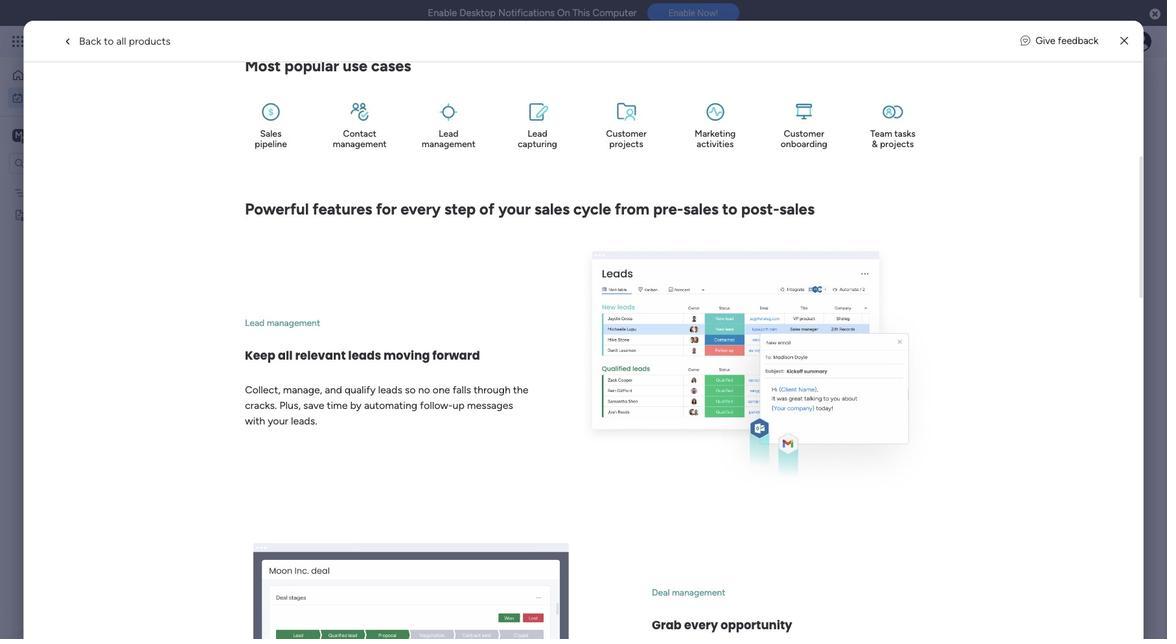 Task type: describe. For each thing, give the bounding box(es) containing it.
activities
[[697, 139, 734, 150]]

projects inside team tasks & projects
[[880, 139, 914, 150]]

0 horizontal spatial lead
[[245, 318, 264, 329]]

now!
[[698, 8, 718, 18]]

computer
[[593, 7, 637, 19]]

my work button
[[8, 87, 139, 108]]

plus,
[[279, 399, 301, 412]]

manage,
[[283, 384, 322, 396]]

monday
[[58, 34, 102, 49]]

deal
[[652, 588, 670, 599]]

falls
[[453, 384, 471, 396]]

post-
[[741, 200, 780, 219]]

marketing for marketing plan
[[30, 187, 71, 198]]

m
[[15, 129, 23, 140]]

most popular use cases
[[245, 56, 411, 75]]

through
[[474, 384, 511, 396]]

most
[[245, 56, 281, 75]]

lottie animation image
[[0, 508, 165, 639]]

1 horizontal spatial lead management
[[422, 129, 476, 150]]

cycle
[[573, 200, 611, 219]]

work for my
[[43, 92, 63, 103]]

back
[[79, 35, 101, 47]]

2 sales from the left
[[683, 200, 719, 219]]

cracks.
[[245, 399, 277, 412]]

1 horizontal spatial every
[[684, 618, 718, 634]]

enable now! button
[[648, 3, 740, 23]]

leads inside collect, manage, and qualify leads so no one falls through the cracks. plus, save time by automating follow-up messages with your leads.
[[378, 384, 402, 396]]

1 sales from the left
[[534, 200, 570, 219]]

workspace
[[55, 129, 106, 141]]

collect,
[[245, 384, 280, 396]]

give
[[1036, 35, 1056, 47]]

the
[[513, 384, 528, 396]]

projects inside customer projects
[[609, 139, 643, 150]]

enable desktop notifications on this computer
[[428, 7, 637, 19]]

notes
[[30, 209, 55, 220]]

your inside collect, manage, and qualify leads so no one falls through the cracks. plus, save time by automating follow-up messages with your leads.
[[268, 415, 288, 427]]

workspace image
[[12, 128, 25, 142]]

0 vertical spatial leads
[[348, 347, 381, 364]]

lottie animation element
[[0, 508, 165, 639]]

features
[[312, 200, 372, 219]]

team
[[870, 129, 892, 140]]

kendall parks image
[[1131, 31, 1152, 52]]

this
[[573, 7, 590, 19]]

so
[[405, 384, 416, 396]]

contact
[[343, 129, 376, 140]]

sales pipeline
[[255, 129, 287, 150]]

main
[[30, 129, 53, 141]]

1 horizontal spatial to
[[722, 200, 738, 219]]

select product image
[[12, 35, 25, 48]]

onboarding
[[781, 139, 828, 150]]

forward
[[432, 347, 480, 364]]

powerful features for every step of your sales cycle from pre-sales to post-sales
[[245, 200, 815, 219]]

keep
[[245, 347, 275, 364]]

with
[[245, 415, 265, 427]]

marketing activities
[[695, 129, 736, 150]]

qualify
[[344, 384, 376, 396]]

my work
[[29, 92, 63, 103]]

automating
[[364, 399, 417, 412]]

back to all products
[[79, 35, 171, 47]]

feedback
[[1058, 35, 1099, 47]]

moving
[[384, 347, 430, 364]]

my
[[29, 92, 41, 103]]

keep all relevant leads moving forward
[[245, 347, 480, 364]]

products
[[129, 35, 171, 47]]

opportunity
[[721, 618, 792, 634]]

tasks
[[895, 129, 916, 140]]

pre-
[[653, 200, 683, 219]]

customer projects
[[606, 129, 647, 150]]

messages
[[467, 399, 513, 412]]

search everything image
[[1058, 35, 1071, 48]]

home button
[[8, 65, 139, 86]]

no
[[418, 384, 430, 396]]

help image
[[1086, 35, 1099, 48]]

by
[[350, 399, 361, 412]]

apps image
[[1026, 35, 1039, 48]]

grab
[[652, 618, 682, 634]]

save
[[303, 399, 324, 412]]

powerful
[[245, 200, 309, 219]]

collect, manage, and qualify leads so no one falls through the cracks. plus, save time by automating follow-up messages with your leads.
[[245, 384, 528, 427]]



Task type: vqa. For each thing, say whether or not it's contained in the screenshot.
v2 shortcuts command icon
no



Task type: locate. For each thing, give the bounding box(es) containing it.
marketing for marketing activities
[[695, 129, 736, 140]]

all
[[116, 35, 126, 47], [278, 347, 292, 364]]

cases
[[371, 56, 411, 75]]

all inside back to all products button
[[116, 35, 126, 47]]

0 horizontal spatial customer
[[606, 129, 647, 140]]

work for monday
[[105, 34, 128, 49]]

enable for enable now!
[[669, 8, 696, 18]]

your down plus,
[[268, 415, 288, 427]]

grab every opportunity
[[652, 618, 792, 634]]

dapulse close image
[[1150, 8, 1161, 21]]

1 horizontal spatial work
[[105, 34, 128, 49]]

&
[[872, 139, 878, 150]]

desktop
[[460, 7, 496, 19]]

0 horizontal spatial sales
[[534, 200, 570, 219]]

private board image
[[14, 208, 26, 221]]

3 sales from the left
[[780, 200, 815, 219]]

enable for enable desktop notifications on this computer
[[428, 7, 457, 19]]

1 horizontal spatial enable
[[669, 8, 696, 18]]

to
[[104, 35, 114, 47], [722, 200, 738, 219]]

follow-
[[420, 399, 453, 412]]

1 horizontal spatial lead
[[439, 129, 458, 140]]

1 horizontal spatial marketing
[[695, 129, 736, 140]]

1 projects from the left
[[609, 139, 643, 150]]

to left post- on the right top of page
[[722, 200, 738, 219]]

0 horizontal spatial work
[[43, 92, 63, 103]]

your right of
[[498, 200, 531, 219]]

enable left desktop
[[428, 7, 457, 19]]

customer inside customer onboarding
[[784, 129, 824, 140]]

capturing
[[518, 139, 557, 150]]

0 horizontal spatial every
[[400, 200, 441, 219]]

of
[[479, 200, 495, 219]]

one
[[433, 384, 450, 396]]

workspace selection element
[[12, 127, 108, 144]]

projects
[[609, 139, 643, 150], [880, 139, 914, 150]]

main workspace
[[30, 129, 106, 141]]

1 customer from the left
[[606, 129, 647, 140]]

1 horizontal spatial your
[[498, 200, 531, 219]]

0 horizontal spatial lead management
[[245, 318, 320, 329]]

customer for onboarding
[[784, 129, 824, 140]]

monday work management
[[58, 34, 201, 49]]

for
[[376, 200, 397, 219]]

from
[[615, 200, 650, 219]]

work right my
[[43, 92, 63, 103]]

lead management
[[422, 129, 476, 150], [245, 318, 320, 329]]

0 vertical spatial lead management
[[422, 129, 476, 150]]

lead capturing
[[518, 129, 557, 150]]

home
[[30, 69, 55, 80]]

contact management
[[333, 129, 387, 150]]

all left products
[[116, 35, 126, 47]]

plan
[[73, 187, 90, 198]]

relevant
[[295, 347, 346, 364]]

0 vertical spatial work
[[105, 34, 128, 49]]

0 vertical spatial all
[[116, 35, 126, 47]]

time
[[327, 399, 348, 412]]

all right keep
[[278, 347, 292, 364]]

1 vertical spatial marketing
[[30, 187, 71, 198]]

popular
[[284, 56, 339, 75]]

sales
[[260, 129, 281, 140]]

enable left now!
[[669, 8, 696, 18]]

give feedback
[[1036, 35, 1099, 47]]

marketing plan
[[30, 187, 90, 198]]

leads up qualify
[[348, 347, 381, 364]]

1 vertical spatial to
[[722, 200, 738, 219]]

up
[[453, 399, 465, 412]]

1 horizontal spatial projects
[[880, 139, 914, 150]]

Search in workspace field
[[27, 156, 108, 171]]

customer onboarding
[[781, 129, 828, 150]]

2 horizontal spatial sales
[[780, 200, 815, 219]]

1 vertical spatial work
[[43, 92, 63, 103]]

list box containing marketing plan
[[0, 179, 165, 401]]

close image
[[1121, 36, 1129, 46]]

2 customer from the left
[[784, 129, 824, 140]]

2 horizontal spatial lead
[[528, 129, 547, 140]]

on
[[557, 7, 570, 19]]

1 horizontal spatial customer
[[784, 129, 824, 140]]

to inside button
[[104, 35, 114, 47]]

your
[[498, 200, 531, 219], [268, 415, 288, 427]]

lead inside 'lead capturing'
[[528, 129, 547, 140]]

0 horizontal spatial projects
[[609, 139, 643, 150]]

team tasks & projects
[[870, 129, 916, 150]]

customer
[[606, 129, 647, 140], [784, 129, 824, 140]]

every right for
[[400, 200, 441, 219]]

1 vertical spatial lead management
[[245, 318, 320, 329]]

notifications
[[498, 7, 555, 19]]

2 projects from the left
[[880, 139, 914, 150]]

work
[[105, 34, 128, 49], [43, 92, 63, 103]]

sales
[[534, 200, 570, 219], [683, 200, 719, 219], [780, 200, 815, 219]]

v2 user feedback image
[[1021, 34, 1031, 48]]

leads
[[348, 347, 381, 364], [378, 384, 402, 396]]

back to all products button
[[51, 28, 181, 54]]

step
[[444, 200, 476, 219]]

leads up automating
[[378, 384, 402, 396]]

0 vertical spatial marketing
[[695, 129, 736, 140]]

to right "back"
[[104, 35, 114, 47]]

work right "back"
[[105, 34, 128, 49]]

0 vertical spatial to
[[104, 35, 114, 47]]

0 vertical spatial every
[[400, 200, 441, 219]]

marketing
[[695, 129, 736, 140], [30, 187, 71, 198]]

use
[[343, 56, 367, 75]]

enable
[[428, 7, 457, 19], [669, 8, 696, 18]]

pipeline
[[255, 139, 287, 150]]

0 horizontal spatial all
[[116, 35, 126, 47]]

1 vertical spatial all
[[278, 347, 292, 364]]

list box
[[0, 179, 165, 401]]

0 vertical spatial your
[[498, 200, 531, 219]]

deal management
[[652, 588, 726, 599]]

0 horizontal spatial enable
[[428, 7, 457, 19]]

1 vertical spatial leads
[[378, 384, 402, 396]]

1 horizontal spatial all
[[278, 347, 292, 364]]

and
[[325, 384, 342, 396]]

option
[[0, 181, 165, 183]]

leads.
[[291, 415, 317, 427]]

give feedback link
[[1021, 34, 1099, 48]]

work inside button
[[43, 92, 63, 103]]

0 horizontal spatial to
[[104, 35, 114, 47]]

enable inside button
[[669, 8, 696, 18]]

every
[[400, 200, 441, 219], [684, 618, 718, 634]]

1 horizontal spatial sales
[[683, 200, 719, 219]]

enable now!
[[669, 8, 718, 18]]

customer for projects
[[606, 129, 647, 140]]

0 horizontal spatial marketing
[[30, 187, 71, 198]]

0 horizontal spatial your
[[268, 415, 288, 427]]

every right grab
[[684, 618, 718, 634]]

1 vertical spatial your
[[268, 415, 288, 427]]

1 vertical spatial every
[[684, 618, 718, 634]]



